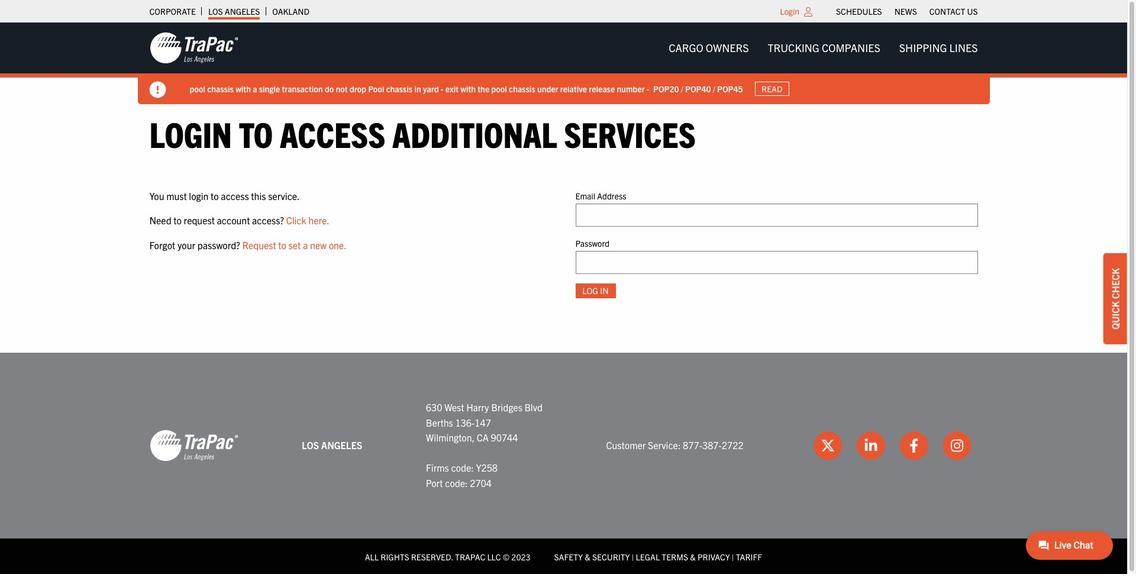 Task type: describe. For each thing, give the bounding box(es) containing it.
trapac
[[455, 552, 486, 562]]

this
[[251, 190, 266, 202]]

877-
[[683, 439, 703, 451]]

companies
[[822, 41, 881, 54]]

under
[[538, 83, 559, 94]]

number
[[617, 83, 645, 94]]

email address
[[576, 190, 627, 201]]

owners
[[706, 41, 749, 54]]

not
[[336, 83, 348, 94]]

90744
[[491, 432, 518, 444]]

berths
[[426, 417, 453, 428]]

lines
[[950, 41, 979, 54]]

light image
[[805, 7, 813, 17]]

request
[[184, 214, 215, 226]]

pop45
[[718, 83, 744, 94]]

login
[[189, 190, 209, 202]]

bridges
[[492, 401, 523, 413]]

click
[[286, 214, 307, 226]]

pool
[[368, 83, 384, 94]]

account
[[217, 214, 250, 226]]

cargo owners
[[669, 41, 749, 54]]

safety & security | legal terms & privacy | tariff
[[555, 552, 763, 562]]

wilmington,
[[426, 432, 475, 444]]

Password password field
[[576, 251, 979, 274]]

quick check
[[1110, 268, 1122, 330]]

tariff link
[[737, 552, 763, 562]]

all rights reserved. trapac llc © 2023
[[365, 552, 531, 562]]

to left the 'set'
[[279, 239, 287, 251]]

exit
[[446, 83, 459, 94]]

1 vertical spatial los
[[302, 439, 319, 451]]

login for login to access additional services
[[150, 112, 232, 155]]

shipping
[[900, 41, 948, 54]]

west
[[445, 401, 465, 413]]

quick
[[1110, 301, 1122, 330]]

1 los angeles image from the top
[[150, 31, 238, 65]]

need to request account access? click here.
[[150, 214, 330, 226]]

a inside login to access additional services main content
[[303, 239, 308, 251]]

access?
[[252, 214, 284, 226]]

0 vertical spatial angeles
[[225, 6, 260, 17]]

contact us
[[930, 6, 979, 17]]

solid image
[[150, 82, 166, 98]]

1 vertical spatial los angeles
[[302, 439, 363, 451]]

y258
[[476, 462, 498, 474]]

terms
[[662, 552, 689, 562]]

you must login to access this service.
[[150, 190, 300, 202]]

1 & from the left
[[585, 552, 591, 562]]

news link
[[895, 3, 918, 20]]

email
[[576, 190, 596, 201]]

cargo
[[669, 41, 704, 54]]

corporate
[[150, 6, 196, 17]]

2704
[[470, 477, 492, 489]]

relative
[[561, 83, 587, 94]]

oakland
[[273, 6, 310, 17]]

trucking
[[768, 41, 820, 54]]

read
[[762, 83, 783, 94]]

schedules link
[[837, 3, 883, 20]]

new
[[310, 239, 327, 251]]

trucking companies link
[[759, 36, 891, 60]]

ca
[[477, 432, 489, 444]]

pop40
[[686, 83, 712, 94]]

2 / from the left
[[713, 83, 716, 94]]

2023
[[512, 552, 531, 562]]

here.
[[309, 214, 330, 226]]

pop20
[[654, 83, 680, 94]]

3 chassis from the left
[[509, 83, 536, 94]]

to right login
[[211, 190, 219, 202]]

privacy
[[698, 552, 731, 562]]

service:
[[648, 439, 681, 451]]

service.
[[268, 190, 300, 202]]

los angeles link
[[208, 3, 260, 20]]

©
[[503, 552, 510, 562]]

2 & from the left
[[691, 552, 696, 562]]

2 | from the left
[[732, 552, 735, 562]]

safety
[[555, 552, 583, 562]]

rights
[[381, 552, 410, 562]]

menu bar containing cargo owners
[[660, 36, 988, 60]]

to down single
[[239, 112, 273, 155]]

1 with from the left
[[236, 83, 251, 94]]

Email Address text field
[[576, 204, 979, 227]]

blvd
[[525, 401, 543, 413]]



Task type: locate. For each thing, give the bounding box(es) containing it.
0 horizontal spatial los
[[208, 6, 223, 17]]

firms code:  y258 port code:  2704
[[426, 462, 498, 489]]

1 horizontal spatial los
[[302, 439, 319, 451]]

/ left pop45
[[713, 83, 716, 94]]

oakland link
[[273, 3, 310, 20]]

corporate link
[[150, 3, 196, 20]]

footer
[[0, 353, 1128, 574]]

0 horizontal spatial |
[[632, 552, 634, 562]]

2 horizontal spatial chassis
[[509, 83, 536, 94]]

1 horizontal spatial angeles
[[321, 439, 363, 451]]

banner containing cargo owners
[[0, 23, 1137, 104]]

safety & security link
[[555, 552, 630, 562]]

| left tariff
[[732, 552, 735, 562]]

menu bar containing schedules
[[831, 3, 985, 20]]

1 vertical spatial login
[[150, 112, 232, 155]]

with
[[236, 83, 251, 94], [461, 83, 476, 94]]

login
[[781, 6, 800, 17], [150, 112, 232, 155]]

pool right the
[[492, 83, 507, 94]]

chassis left under
[[509, 83, 536, 94]]

release
[[589, 83, 615, 94]]

2 - from the left
[[647, 83, 650, 94]]

need
[[150, 214, 172, 226]]

0 vertical spatial menu bar
[[831, 3, 985, 20]]

1 vertical spatial angeles
[[321, 439, 363, 451]]

request
[[242, 239, 276, 251]]

- left exit
[[441, 83, 444, 94]]

0 horizontal spatial with
[[236, 83, 251, 94]]

your
[[178, 239, 195, 251]]

1 chassis from the left
[[207, 83, 234, 94]]

request to set a new one. link
[[242, 239, 347, 251]]

llc
[[488, 552, 501, 562]]

reserved.
[[411, 552, 454, 562]]

single
[[259, 83, 280, 94]]

&
[[585, 552, 591, 562], [691, 552, 696, 562]]

1 horizontal spatial /
[[713, 83, 716, 94]]

services
[[564, 112, 696, 155]]

/ left the pop40
[[681, 83, 684, 94]]

1 horizontal spatial -
[[647, 83, 650, 94]]

1 horizontal spatial pool
[[492, 83, 507, 94]]

630 west harry bridges blvd berths 136-147 wilmington, ca 90744
[[426, 401, 543, 444]]

0 horizontal spatial a
[[253, 83, 257, 94]]

chassis left single
[[207, 83, 234, 94]]

footer containing 630 west harry bridges blvd
[[0, 353, 1128, 574]]

0 vertical spatial a
[[253, 83, 257, 94]]

1 horizontal spatial with
[[461, 83, 476, 94]]

pool
[[190, 83, 205, 94], [492, 83, 507, 94]]

menu bar up the shipping
[[831, 3, 985, 20]]

0 vertical spatial code:
[[451, 462, 474, 474]]

a right the 'set'
[[303, 239, 308, 251]]

forgot
[[150, 239, 175, 251]]

schedules
[[837, 6, 883, 17]]

1 vertical spatial menu bar
[[660, 36, 988, 60]]

with left single
[[236, 83, 251, 94]]

security
[[593, 552, 630, 562]]

-
[[441, 83, 444, 94], [647, 83, 650, 94]]

2 pool from the left
[[492, 83, 507, 94]]

- right the number
[[647, 83, 650, 94]]

2 with from the left
[[461, 83, 476, 94]]

contact
[[930, 6, 966, 17]]

port
[[426, 477, 443, 489]]

do
[[325, 83, 334, 94]]

|
[[632, 552, 634, 562], [732, 552, 735, 562]]

login link
[[781, 6, 800, 17]]

contact us link
[[930, 3, 979, 20]]

0 horizontal spatial login
[[150, 112, 232, 155]]

0 vertical spatial los angeles
[[208, 6, 260, 17]]

0 horizontal spatial &
[[585, 552, 591, 562]]

login to access additional services
[[150, 112, 696, 155]]

login inside main content
[[150, 112, 232, 155]]

1 horizontal spatial &
[[691, 552, 696, 562]]

must
[[166, 190, 187, 202]]

trucking companies
[[768, 41, 881, 54]]

cargo owners link
[[660, 36, 759, 60]]

yard
[[423, 83, 439, 94]]

& right safety
[[585, 552, 591, 562]]

1 / from the left
[[681, 83, 684, 94]]

you
[[150, 190, 164, 202]]

1 vertical spatial a
[[303, 239, 308, 251]]

password?
[[198, 239, 240, 251]]

pool chassis with a single transaction  do not drop pool chassis in yard -  exit with the pool chassis under relative release number -  pop20 / pop40 / pop45
[[190, 83, 744, 94]]

1 horizontal spatial login
[[781, 6, 800, 17]]

in
[[415, 83, 421, 94]]

code: up 2704
[[451, 462, 474, 474]]

0 vertical spatial los angeles image
[[150, 31, 238, 65]]

los angeles image
[[150, 31, 238, 65], [150, 429, 238, 462]]

additional
[[393, 112, 558, 155]]

2 chassis from the left
[[386, 83, 413, 94]]

shipping lines link
[[891, 36, 988, 60]]

one.
[[329, 239, 347, 251]]

login to access additional services main content
[[138, 112, 990, 317]]

to right need
[[174, 214, 182, 226]]

customer service: 877-387-2722
[[607, 439, 744, 451]]

0 vertical spatial login
[[781, 6, 800, 17]]

los
[[208, 6, 223, 17], [302, 439, 319, 451]]

menu bar down light image
[[660, 36, 988, 60]]

banner
[[0, 23, 1137, 104]]

menu bar
[[831, 3, 985, 20], [660, 36, 988, 60]]

code: right port
[[445, 477, 468, 489]]

387-
[[703, 439, 722, 451]]

1 horizontal spatial |
[[732, 552, 735, 562]]

1 vertical spatial code:
[[445, 477, 468, 489]]

2 los angeles image from the top
[[150, 429, 238, 462]]

a inside banner
[[253, 83, 257, 94]]

None submit
[[576, 284, 616, 298]]

a left single
[[253, 83, 257, 94]]

630
[[426, 401, 443, 413]]

transaction
[[282, 83, 323, 94]]

0 horizontal spatial chassis
[[207, 83, 234, 94]]

password
[[576, 238, 610, 249]]

click here. link
[[286, 214, 330, 226]]

code:
[[451, 462, 474, 474], [445, 477, 468, 489]]

tariff
[[737, 552, 763, 562]]

a
[[253, 83, 257, 94], [303, 239, 308, 251]]

check
[[1110, 268, 1122, 299]]

1 horizontal spatial los angeles
[[302, 439, 363, 451]]

0 vertical spatial los
[[208, 6, 223, 17]]

login left light image
[[781, 6, 800, 17]]

legal terms & privacy link
[[636, 552, 731, 562]]

read link
[[755, 82, 790, 96]]

1 vertical spatial los angeles image
[[150, 429, 238, 462]]

news
[[895, 6, 918, 17]]

chassis left in at the top of the page
[[386, 83, 413, 94]]

access
[[280, 112, 386, 155]]

1 - from the left
[[441, 83, 444, 94]]

0 horizontal spatial /
[[681, 83, 684, 94]]

set
[[289, 239, 301, 251]]

login down solid icon
[[150, 112, 232, 155]]

forgot your password? request to set a new one.
[[150, 239, 347, 251]]

the
[[478, 83, 490, 94]]

0 horizontal spatial pool
[[190, 83, 205, 94]]

0 horizontal spatial -
[[441, 83, 444, 94]]

0 horizontal spatial angeles
[[225, 6, 260, 17]]

login for login "link"
[[781, 6, 800, 17]]

1 pool from the left
[[190, 83, 205, 94]]

| left legal
[[632, 552, 634, 562]]

customer
[[607, 439, 646, 451]]

pool right solid icon
[[190, 83, 205, 94]]

1 horizontal spatial a
[[303, 239, 308, 251]]

1 horizontal spatial chassis
[[386, 83, 413, 94]]

with left the
[[461, 83, 476, 94]]

& right 'terms'
[[691, 552, 696, 562]]

shipping lines
[[900, 41, 979, 54]]

0 horizontal spatial los angeles
[[208, 6, 260, 17]]

harry
[[467, 401, 489, 413]]

1 | from the left
[[632, 552, 634, 562]]

none submit inside login to access additional services main content
[[576, 284, 616, 298]]

drop
[[350, 83, 367, 94]]



Task type: vqa. For each thing, say whether or not it's contained in the screenshot.
SS related to LAX EMPTY RECEIVING           FOR Thursday, October 5th              - Shift 1
no



